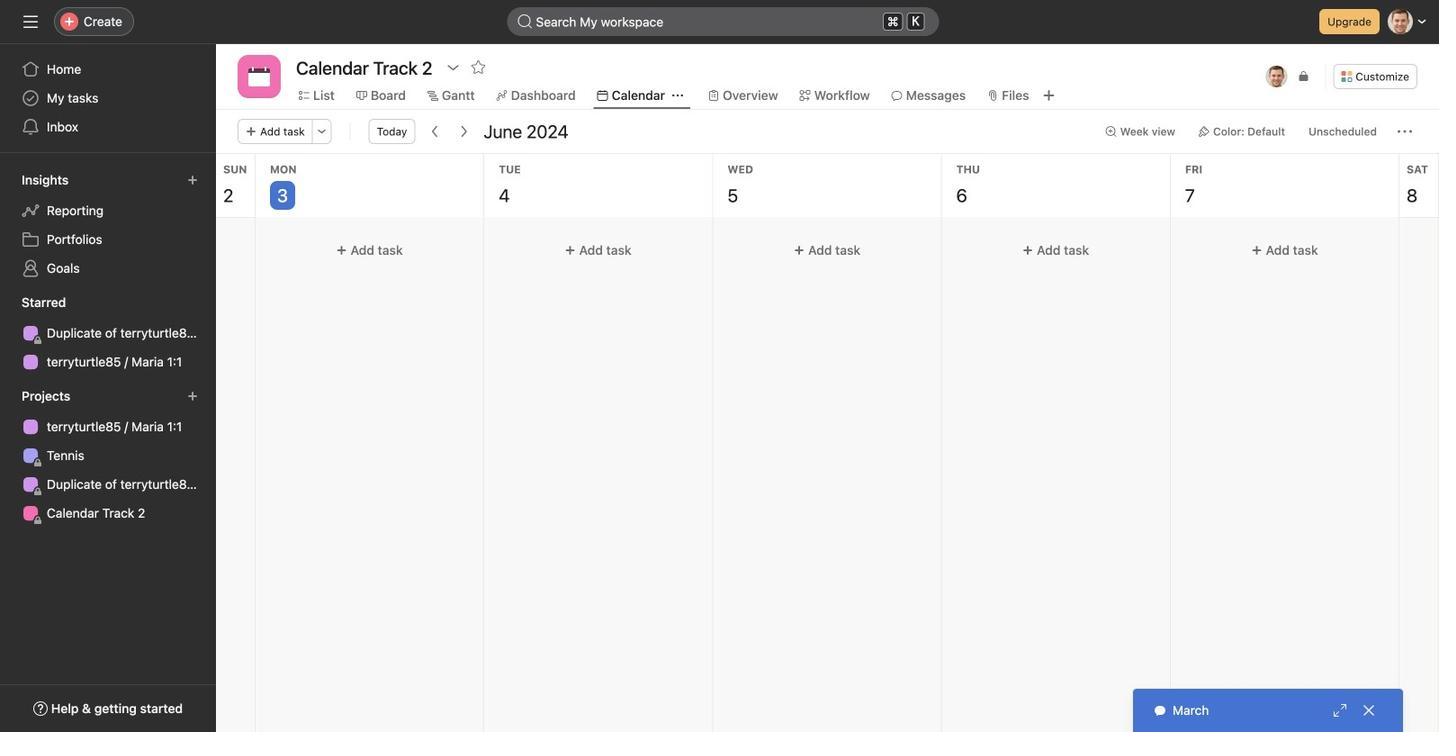 Task type: describe. For each thing, give the bounding box(es) containing it.
insights element
[[0, 164, 216, 286]]

add to starred image
[[471, 60, 486, 75]]

add tab image
[[1042, 88, 1057, 103]]

global element
[[0, 44, 216, 152]]

show options image
[[446, 60, 461, 75]]

new project or portfolio image
[[187, 391, 198, 402]]

tt image
[[1270, 66, 1284, 87]]

next week image
[[457, 124, 471, 139]]

close image
[[1362, 703, 1377, 718]]

more actions image
[[317, 126, 327, 137]]



Task type: locate. For each thing, give the bounding box(es) containing it.
calendar image
[[249, 66, 270, 87]]

tab actions image
[[673, 90, 683, 101]]

None text field
[[292, 51, 437, 84]]

hide sidebar image
[[23, 14, 38, 29]]

isinverse image
[[518, 14, 533, 29]]

starred element
[[0, 286, 216, 380]]

previous week image
[[428, 124, 443, 139]]

more actions image
[[1398, 124, 1413, 139]]

Search tasks, projects, and more text field
[[507, 7, 940, 36]]

projects element
[[0, 380, 216, 531]]

expand march image
[[1334, 703, 1348, 718]]

None field
[[507, 7, 940, 36]]

new insights image
[[187, 175, 198, 185]]



Task type: vqa. For each thing, say whether or not it's contained in the screenshot.
New project or portfolio IMAGE
yes



